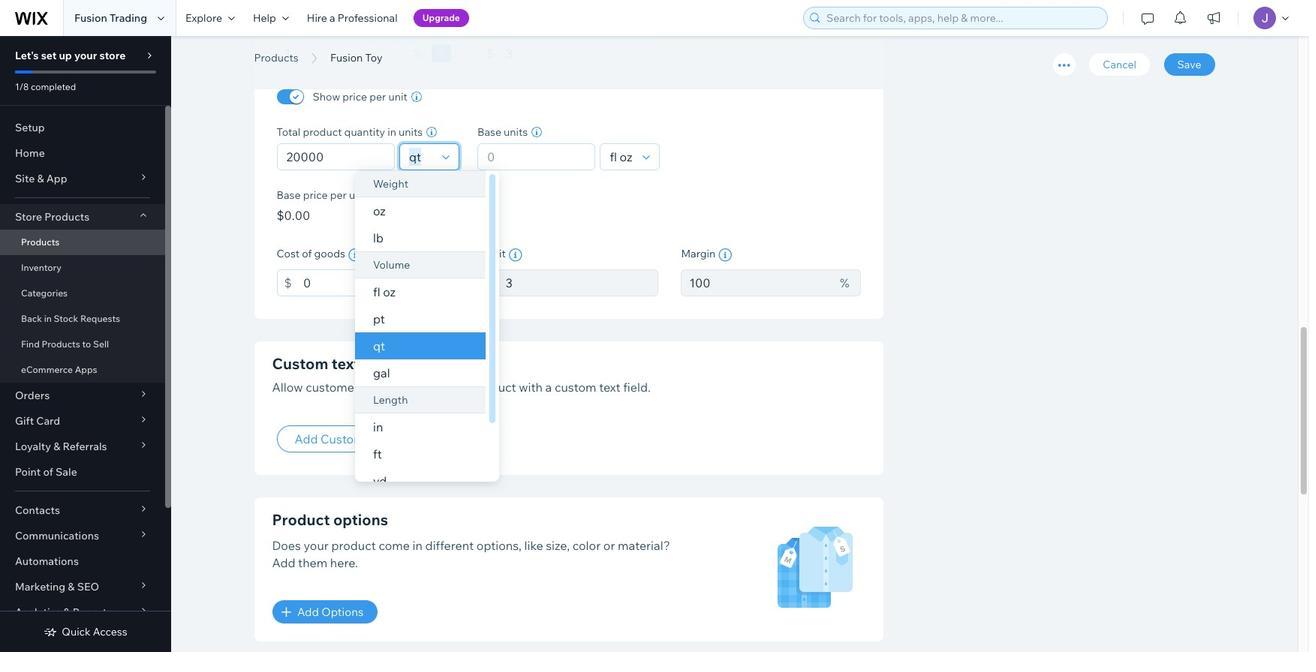 Task type: vqa. For each thing, say whether or not it's contained in the screenshot.
'Loyalty & Referrals'
yes



Task type: locate. For each thing, give the bounding box(es) containing it.
Search for tools, apps, help & more... field
[[822, 8, 1103, 29]]

0 horizontal spatial your
[[74, 49, 97, 62]]

completed
[[31, 81, 76, 92]]

custom left "text"
[[321, 432, 365, 447]]

of inside fusion toy form
[[302, 247, 312, 261]]

1 vertical spatial custom
[[321, 432, 365, 447]]

save button
[[1164, 53, 1215, 76]]

1 horizontal spatial text
[[599, 380, 620, 395]]

None field
[[405, 144, 438, 170], [605, 144, 638, 170], [405, 144, 438, 170], [605, 144, 638, 170]]

0 vertical spatial of
[[302, 247, 312, 261]]

2 vertical spatial product
[[331, 539, 376, 554]]

& right site
[[37, 172, 44, 185]]

fusion down hire a professional
[[330, 51, 363, 65]]

products up the ecommerce apps
[[42, 339, 80, 350]]

0 field
[[282, 144, 390, 170], [483, 144, 590, 170]]

1 vertical spatial text
[[599, 380, 620, 395]]

0 horizontal spatial unit
[[349, 188, 368, 202]]

fusion toy form
[[171, 0, 1309, 652]]

product right total
[[303, 125, 342, 139]]

custom up allow
[[272, 354, 328, 373]]

sidebar element
[[0, 36, 171, 652]]

add inside add options button
[[297, 605, 319, 620]]

1 horizontal spatial price
[[343, 90, 367, 104]]

referrals
[[63, 440, 107, 453]]

per up quantity
[[369, 90, 386, 104]]

your inside does your product come in different options, like size, color or material? add them here.
[[304, 539, 329, 554]]

list box
[[355, 170, 499, 495]]

home link
[[0, 140, 165, 166]]

volume option
[[355, 251, 486, 279]]

options
[[321, 605, 364, 620]]

gift card button
[[0, 408, 165, 434]]

None text field
[[303, 270, 456, 297]]

1 horizontal spatial your
[[304, 539, 329, 554]]

& up quick
[[63, 606, 70, 619]]

them
[[298, 555, 327, 570]]

product
[[303, 125, 342, 139], [472, 380, 516, 395], [331, 539, 376, 554]]

this
[[448, 380, 469, 395]]

info tooltip image right profit
[[509, 248, 522, 262]]

app
[[46, 172, 67, 185]]

1 horizontal spatial 0 field
[[483, 144, 590, 170]]

0 vertical spatial products link
[[247, 50, 306, 65]]

store products button
[[0, 204, 165, 230]]

per left the weight
[[330, 188, 347, 202]]

your up them
[[304, 539, 329, 554]]

0 horizontal spatial base
[[277, 188, 301, 202]]

reports
[[73, 606, 112, 619]]

oz right the fl
[[383, 285, 396, 300]]

product right "this"
[[472, 380, 516, 395]]

0 field down total product quantity in units
[[282, 144, 390, 170]]

info tooltip image
[[348, 248, 362, 262], [509, 248, 522, 262]]

your right up
[[74, 49, 97, 62]]

does your product come in different options, like size, color or material? add them here.
[[272, 539, 670, 570]]

unit for show price per unit
[[388, 90, 407, 104]]

price up $0.00
[[303, 188, 328, 202]]

0 vertical spatial to
[[82, 339, 91, 350]]

automations link
[[0, 549, 165, 574]]

& for marketing
[[68, 580, 75, 594]]

1 vertical spatial to
[[367, 380, 379, 395]]

to inside sidebar element
[[82, 339, 91, 350]]

& right loyalty
[[53, 440, 60, 453]]

0 vertical spatial product
[[303, 125, 342, 139]]

list box containing oz
[[355, 170, 499, 495]]

point of sale link
[[0, 459, 165, 485]]

fusion toy up the show price per unit
[[330, 51, 382, 65]]

base
[[477, 125, 501, 139], [277, 188, 301, 202]]

& for analytics
[[63, 606, 70, 619]]

in inside does your product come in different options, like size, color or material? add them here.
[[413, 539, 423, 554]]

0 vertical spatial a
[[330, 11, 335, 25]]

oz
[[373, 203, 386, 218], [383, 285, 396, 300]]

0 horizontal spatial units
[[399, 125, 423, 139]]

1 vertical spatial price
[[303, 188, 328, 202]]

quick access
[[62, 625, 127, 639]]

1 vertical spatial %
[[840, 276, 849, 291]]

analytics
[[15, 606, 61, 619]]

quantity
[[344, 125, 385, 139]]

plus xs image
[[282, 608, 291, 617]]

lb
[[373, 230, 384, 245]]

add down does
[[272, 555, 295, 570]]

None text field
[[277, 40, 402, 67], [505, 270, 659, 297], [681, 270, 832, 297], [277, 40, 402, 67], [505, 270, 659, 297], [681, 270, 832, 297]]

options,
[[476, 539, 522, 554]]

text up customers
[[332, 354, 360, 373]]

0 horizontal spatial products link
[[0, 230, 165, 255]]

unit up total product quantity in units
[[388, 90, 407, 104]]

does
[[272, 539, 301, 554]]

fusion trading
[[74, 11, 147, 25]]

0 vertical spatial add
[[295, 432, 318, 447]]

fusion down the hire
[[254, 32, 340, 66]]

a
[[330, 11, 335, 25], [545, 380, 552, 395]]

& inside dropdown button
[[53, 440, 60, 453]]

1 vertical spatial of
[[43, 465, 53, 479]]

product up here.
[[331, 539, 376, 554]]

a right with
[[545, 380, 552, 395]]

custom inside button
[[321, 432, 365, 447]]

1 0 field from the left
[[282, 144, 390, 170]]

0 horizontal spatial of
[[43, 465, 53, 479]]

find
[[21, 339, 40, 350]]

price right the show
[[343, 90, 367, 104]]

seo
[[77, 580, 99, 594]]

add inside add custom text field button
[[295, 432, 318, 447]]

in right back
[[44, 313, 52, 324]]

quick access button
[[44, 625, 127, 639]]

2 0 field from the left
[[483, 144, 590, 170]]

card
[[36, 414, 60, 428]]

2 vertical spatial add
[[297, 605, 319, 620]]

weight option
[[355, 170, 486, 197]]

of for goods
[[302, 247, 312, 261]]

$ text field
[[505, 40, 659, 67]]

add options button
[[272, 601, 377, 624]]

1 vertical spatial unit
[[349, 188, 368, 202]]

add down allow
[[295, 432, 318, 447]]

profit
[[479, 247, 506, 261]]

0 horizontal spatial a
[[330, 11, 335, 25]]

fusion toy down the hire
[[254, 32, 392, 66]]

toy
[[346, 32, 392, 66], [365, 51, 382, 65]]

of
[[302, 247, 312, 261], [43, 465, 53, 479]]

in up the ft
[[373, 420, 383, 435]]

trading
[[110, 11, 147, 25]]

1 horizontal spatial to
[[367, 380, 379, 395]]

a right the hire
[[330, 11, 335, 25]]

0 vertical spatial %
[[413, 47, 421, 60]]

0 field down base units
[[483, 144, 590, 170]]

products down help button
[[254, 51, 298, 65]]

allow
[[272, 380, 303, 395]]

text left 'field.' at the left
[[599, 380, 620, 395]]

1 vertical spatial product
[[472, 380, 516, 395]]

color
[[572, 539, 601, 554]]

add right plus xs image
[[297, 605, 319, 620]]

0 vertical spatial custom
[[272, 354, 328, 373]]

marketing & seo
[[15, 580, 99, 594]]

base inside base price per unit $0.00
[[277, 188, 301, 202]]

in right come
[[413, 539, 423, 554]]

unit left the weight
[[349, 188, 368, 202]]

like
[[524, 539, 543, 554]]

to right customers
[[367, 380, 379, 395]]

0 horizontal spatial %
[[413, 47, 421, 60]]

& left seo
[[68, 580, 75, 594]]

1 horizontal spatial units
[[504, 125, 528, 139]]

0 vertical spatial your
[[74, 49, 97, 62]]

0 vertical spatial price
[[343, 90, 367, 104]]

per inside base price per unit $0.00
[[330, 188, 347, 202]]

unit inside base price per unit $0.00
[[349, 188, 368, 202]]

field.
[[623, 380, 651, 395]]

goods
[[314, 247, 345, 261]]

custom inside custom text allow customers to personalize this product with a custom text field.
[[272, 354, 328, 373]]

home
[[15, 146, 45, 160]]

price
[[343, 90, 367, 104], [303, 188, 328, 202]]

1 info tooltip image from the left
[[348, 248, 362, 262]]

1 horizontal spatial of
[[302, 247, 312, 261]]

0 horizontal spatial info tooltip image
[[348, 248, 362, 262]]

1 horizontal spatial unit
[[388, 90, 407, 104]]

length option
[[355, 387, 486, 414]]

upgrade button
[[413, 9, 469, 27]]

1 horizontal spatial info tooltip image
[[509, 248, 522, 262]]

0 horizontal spatial per
[[330, 188, 347, 202]]

of right cost
[[302, 247, 312, 261]]

oz up lb
[[373, 203, 386, 218]]

1 horizontal spatial base
[[477, 125, 501, 139]]

1 vertical spatial add
[[272, 555, 295, 570]]

1 horizontal spatial products link
[[247, 50, 306, 65]]

help button
[[244, 0, 298, 36]]

in
[[387, 125, 396, 139], [44, 313, 52, 324], [373, 420, 383, 435], [413, 539, 423, 554]]

find products to sell link
[[0, 332, 165, 357]]

0 vertical spatial unit
[[388, 90, 407, 104]]

0 horizontal spatial price
[[303, 188, 328, 202]]

products right store
[[44, 210, 89, 224]]

sale
[[56, 465, 77, 479]]

inventory link
[[0, 255, 165, 281]]

cancel
[[1103, 58, 1136, 71]]

of inside the point of sale link
[[43, 465, 53, 479]]

0 vertical spatial per
[[369, 90, 386, 104]]

2 info tooltip image from the left
[[509, 248, 522, 262]]

info tooltip image for cost of goods
[[348, 248, 362, 262]]

of left sale
[[43, 465, 53, 479]]

1 vertical spatial your
[[304, 539, 329, 554]]

add inside does your product come in different options, like size, color or material? add them here.
[[272, 555, 295, 570]]

per for base price per unit $0.00
[[330, 188, 347, 202]]

of for sale
[[43, 465, 53, 479]]

0 horizontal spatial 0 field
[[282, 144, 390, 170]]

unit for base price per unit $0.00
[[349, 188, 368, 202]]

0 horizontal spatial to
[[82, 339, 91, 350]]

products link down help button
[[247, 50, 306, 65]]

to left sell on the bottom left
[[82, 339, 91, 350]]

1 horizontal spatial a
[[545, 380, 552, 395]]

products link down store products at the top of the page
[[0, 230, 165, 255]]

fl
[[373, 285, 380, 300]]

price inside base price per unit $0.00
[[303, 188, 328, 202]]

info tooltip image right goods
[[348, 248, 362, 262]]

fusion toy
[[254, 32, 392, 66], [330, 51, 382, 65]]

0 vertical spatial text
[[332, 354, 360, 373]]

1/8
[[15, 81, 29, 92]]

0 vertical spatial base
[[477, 125, 501, 139]]

site & app button
[[0, 166, 165, 191]]

1 vertical spatial base
[[277, 188, 301, 202]]

length
[[373, 393, 408, 407]]

1 vertical spatial per
[[330, 188, 347, 202]]

professional
[[338, 11, 398, 25]]

in right quantity
[[387, 125, 396, 139]]

1 horizontal spatial per
[[369, 90, 386, 104]]

custom
[[272, 354, 328, 373], [321, 432, 365, 447]]

back in stock requests link
[[0, 306, 165, 332]]

requests
[[80, 313, 120, 324]]

total product quantity in units
[[277, 125, 423, 139]]

back in stock requests
[[21, 313, 120, 324]]

product inside does your product come in different options, like size, color or material? add them here.
[[331, 539, 376, 554]]

1 vertical spatial a
[[545, 380, 552, 395]]

0 vertical spatial oz
[[373, 203, 386, 218]]



Task type: describe. For each thing, give the bounding box(es) containing it.
fusion left trading
[[74, 11, 107, 25]]

gift
[[15, 414, 34, 428]]

material?
[[618, 539, 670, 554]]

set
[[41, 49, 57, 62]]

a inside hire a professional link
[[330, 11, 335, 25]]

products up the inventory
[[21, 236, 60, 248]]

price for base price per unit $0.00
[[303, 188, 328, 202]]

& for site
[[37, 172, 44, 185]]

loyalty & referrals
[[15, 440, 107, 453]]

back
[[21, 313, 42, 324]]

cost of goods
[[277, 247, 345, 261]]

store products
[[15, 210, 89, 224]]

find products to sell
[[21, 339, 109, 350]]

ecommerce
[[21, 364, 73, 375]]

communications button
[[0, 523, 165, 549]]

list box inside fusion toy form
[[355, 170, 499, 495]]

categories link
[[0, 281, 165, 306]]

1 vertical spatial products link
[[0, 230, 165, 255]]

none text field inside fusion toy form
[[303, 270, 456, 297]]

weight
[[373, 177, 408, 191]]

1 horizontal spatial %
[[840, 276, 849, 291]]

in inside sidebar element
[[44, 313, 52, 324]]

products inside fusion toy form
[[254, 51, 298, 65]]

info tooltip image for profit
[[509, 248, 522, 262]]

ecommerce apps link
[[0, 357, 165, 383]]

setup
[[15, 121, 45, 134]]

let's
[[15, 49, 39, 62]]

custom text allow customers to personalize this product with a custom text field.
[[272, 354, 651, 395]]

pt
[[373, 312, 385, 327]]

contacts
[[15, 504, 60, 517]]

analytics & reports
[[15, 606, 112, 619]]

ecommerce apps
[[21, 364, 97, 375]]

orders button
[[0, 383, 165, 408]]

personalize
[[382, 380, 446, 395]]

marketing & seo button
[[0, 574, 165, 600]]

or
[[603, 539, 615, 554]]

custom
[[555, 380, 596, 395]]

come
[[379, 539, 410, 554]]

categories
[[21, 287, 68, 299]]

$0.00
[[277, 208, 310, 223]]

a inside custom text allow customers to personalize this product with a custom text field.
[[545, 380, 552, 395]]

loyalty
[[15, 440, 51, 453]]

quick
[[62, 625, 91, 639]]

cost
[[277, 247, 300, 261]]

point of sale
[[15, 465, 77, 479]]

fl oz
[[373, 285, 396, 300]]

your inside sidebar element
[[74, 49, 97, 62]]

gal
[[373, 366, 390, 381]]

ft
[[373, 447, 382, 462]]

communications
[[15, 529, 99, 543]]

info tooltip image
[[718, 248, 732, 262]]

hire
[[307, 11, 327, 25]]

store
[[15, 210, 42, 224]]

apps
[[75, 364, 97, 375]]

setup link
[[0, 115, 165, 140]]

hire a professional
[[307, 11, 398, 25]]

base units
[[477, 125, 528, 139]]

site & app
[[15, 172, 67, 185]]

orders
[[15, 389, 50, 402]]

show price per unit
[[313, 90, 407, 104]]

1/8 completed
[[15, 81, 76, 92]]

hire a professional link
[[298, 0, 407, 36]]

to inside custom text allow customers to personalize this product with a custom text field.
[[367, 380, 379, 395]]

add custom text field button
[[277, 426, 439, 453]]

options
[[333, 511, 388, 530]]

site
[[15, 172, 35, 185]]

text
[[367, 432, 391, 447]]

inventory
[[21, 262, 61, 273]]

add options
[[297, 605, 364, 620]]

save
[[1177, 58, 1201, 71]]

in inside list box
[[373, 420, 383, 435]]

base for base units
[[477, 125, 501, 139]]

marketing
[[15, 580, 65, 594]]

qt option
[[355, 333, 486, 360]]

store
[[99, 49, 126, 62]]

help
[[253, 11, 276, 25]]

products inside dropdown button
[[44, 210, 89, 224]]

up
[[59, 49, 72, 62]]

per for show price per unit
[[369, 90, 386, 104]]

yd
[[373, 474, 387, 489]]

0 field for units
[[483, 144, 590, 170]]

customers
[[306, 380, 365, 395]]

add for add custom text field
[[295, 432, 318, 447]]

products link inside fusion toy form
[[247, 50, 306, 65]]

cancel button
[[1089, 53, 1150, 76]]

margin
[[681, 247, 715, 261]]

let's set up your store
[[15, 49, 126, 62]]

add for add options
[[297, 605, 319, 620]]

loyalty & referrals button
[[0, 434, 165, 459]]

1 vertical spatial oz
[[383, 285, 396, 300]]

analytics & reports button
[[0, 600, 165, 625]]

0 horizontal spatial text
[[332, 354, 360, 373]]

base for base price per unit $0.00
[[277, 188, 301, 202]]

0 field for product
[[282, 144, 390, 170]]

& for loyalty
[[53, 440, 60, 453]]

product inside custom text allow customers to personalize this product with a custom text field.
[[472, 380, 516, 395]]

with
[[519, 380, 543, 395]]

stock
[[54, 313, 78, 324]]

1 units from the left
[[399, 125, 423, 139]]

price for show price per unit
[[343, 90, 367, 104]]

2 units from the left
[[504, 125, 528, 139]]

total
[[277, 125, 300, 139]]

volume
[[373, 258, 410, 272]]



